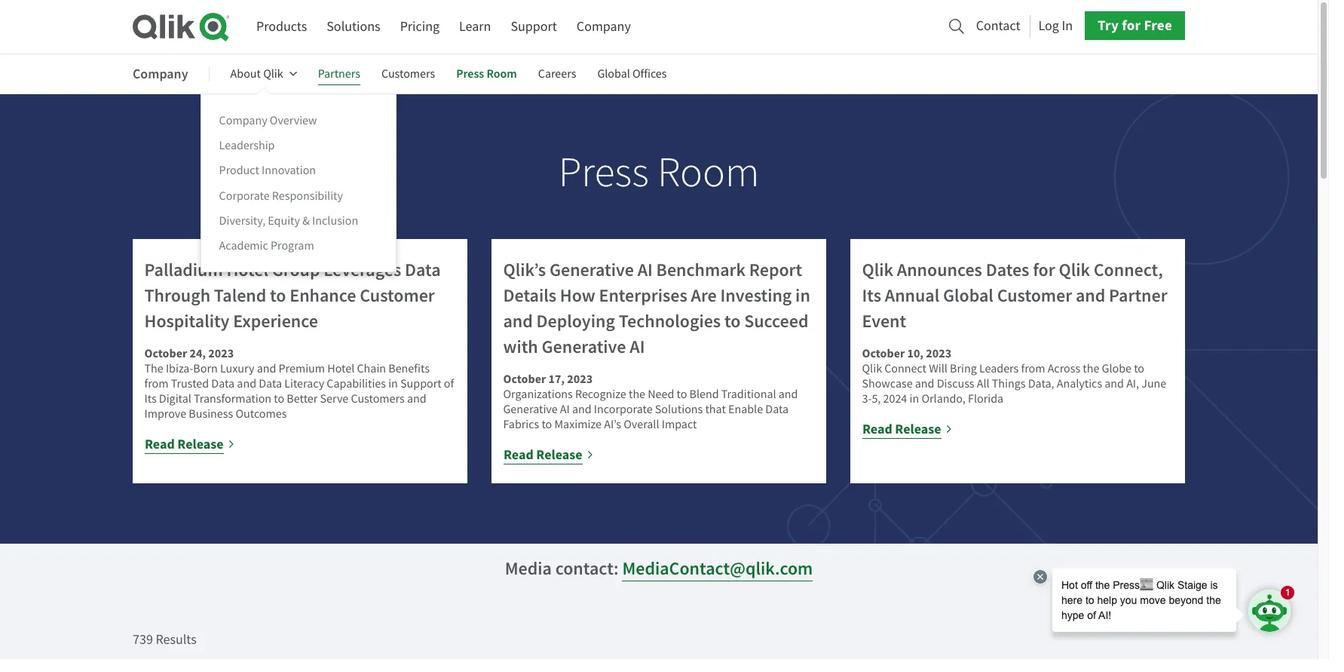 Task type: locate. For each thing, give the bounding box(es) containing it.
products link
[[256, 13, 307, 41]]

and inside the qlik announces dates for qlik connect, its annual global customer and partner event
[[1077, 284, 1106, 308]]

release down maximize
[[537, 446, 583, 464]]

its left digital
[[145, 391, 157, 407]]

capabilities
[[327, 376, 387, 391]]

17,
[[549, 371, 565, 387]]

diversity, equity & inclusion
[[219, 213, 358, 228]]

1 horizontal spatial room
[[658, 146, 760, 199]]

hospitality
[[145, 309, 230, 333]]

premium
[[279, 361, 326, 376]]

ai down technologies
[[630, 335, 646, 359]]

0 horizontal spatial read release link
[[145, 434, 235, 455]]

0 horizontal spatial support
[[401, 376, 442, 391]]

0 horizontal spatial release
[[178, 435, 224, 453]]

read release
[[863, 420, 942, 438], [145, 435, 224, 453], [504, 446, 583, 464]]

generative
[[550, 258, 635, 282], [542, 335, 627, 359], [504, 402, 558, 417]]

1 horizontal spatial solutions
[[656, 402, 704, 417]]

1 vertical spatial press
[[559, 146, 649, 199]]

0 horizontal spatial press room
[[456, 66, 517, 82]]

0 horizontal spatial hotel
[[227, 258, 269, 282]]

0 horizontal spatial company
[[133, 65, 188, 83]]

1 vertical spatial solutions
[[656, 402, 704, 417]]

0 vertical spatial hotel
[[227, 258, 269, 282]]

customer down "dates"
[[998, 284, 1073, 308]]

1 horizontal spatial support
[[511, 18, 557, 35]]

qlik left connect,
[[1060, 258, 1091, 282]]

2023 inside october 10, 2023 qlik connect will bring leaders from across the globe to showcase and discuss all things data, analytics and ai, june 3-5, 2024 in orlando, florida
[[927, 345, 952, 361]]

1 horizontal spatial 2023
[[568, 371, 593, 387]]

from up improve
[[145, 376, 169, 391]]

support left of
[[401, 376, 442, 391]]

in
[[1062, 17, 1073, 35]]

0 horizontal spatial press
[[456, 66, 484, 82]]

1 horizontal spatial read release link
[[504, 444, 594, 465]]

customers
[[382, 66, 435, 82], [351, 391, 405, 407]]

and down benefits
[[408, 391, 427, 407]]

and
[[1077, 284, 1106, 308], [504, 309, 533, 333], [257, 361, 277, 376], [237, 376, 257, 391], [916, 376, 935, 391], [1106, 376, 1125, 391], [779, 387, 799, 402], [408, 391, 427, 407], [573, 402, 592, 417]]

and inside qlik's generative ai benchmark report details how enterprises are investing in and deploying technologies to succeed with generative ai
[[504, 309, 533, 333]]

0 vertical spatial press
[[456, 66, 484, 82]]

release for qlik announces dates for qlik connect, its annual global customer and partner event
[[896, 420, 942, 438]]

to left better
[[274, 391, 285, 407]]

october left 24,
[[145, 345, 188, 361]]

1 vertical spatial support
[[401, 376, 442, 391]]

florida
[[969, 391, 1004, 407]]

0 horizontal spatial in
[[389, 376, 398, 391]]

october inside october 17, 2023 organizations recognize the need to blend traditional and generative ai and incorporate solutions that enable data fabrics to maximize ai's overall impact
[[504, 371, 547, 387]]

free
[[1144, 16, 1173, 35]]

careers
[[538, 66, 577, 82]]

october inside october 10, 2023 qlik connect will bring leaders from across the globe to showcase and discuss all things data, analytics and ai, june 3-5, 2024 in orlando, florida
[[863, 345, 906, 361]]

global down "announces"
[[944, 284, 994, 308]]

1 horizontal spatial press room
[[559, 146, 760, 199]]

qlik up 5,
[[863, 361, 883, 376]]

october 24, 2023 the ibiza-born luxury and premium hotel chain benefits from trusted data and data literacy capabilities in support of its digital transformation to better serve customers and improve business outcomes
[[145, 345, 455, 422]]

group
[[272, 258, 321, 282]]

in right 2024
[[910, 391, 920, 407]]

1 vertical spatial for
[[1034, 258, 1056, 282]]

outcomes
[[236, 407, 287, 422]]

company down go to the home page. image
[[133, 65, 188, 83]]

1 horizontal spatial hotel
[[328, 361, 355, 376]]

read for qlik's generative ai benchmark report details how enterprises are investing in and deploying technologies to succeed with generative ai
[[504, 446, 534, 464]]

to right fabrics
[[542, 417, 553, 432]]

2 horizontal spatial read
[[863, 420, 893, 438]]

0 horizontal spatial october
[[145, 345, 188, 361]]

room
[[487, 66, 517, 82], [658, 146, 760, 199]]

2 vertical spatial ai
[[561, 402, 570, 417]]

product innovation link
[[219, 162, 316, 179]]

1 horizontal spatial global
[[944, 284, 994, 308]]

improve
[[145, 407, 187, 422]]

globe
[[1103, 361, 1132, 376]]

june
[[1142, 376, 1167, 391]]

1 horizontal spatial its
[[863, 284, 882, 308]]

to up experience
[[270, 284, 287, 308]]

offices
[[633, 66, 667, 82]]

transformation
[[194, 391, 272, 407]]

from left the across
[[1022, 361, 1046, 376]]

press room inside "company" menu bar
[[456, 66, 517, 82]]

1 horizontal spatial from
[[1022, 361, 1046, 376]]

impact
[[662, 417, 698, 432]]

data inside palladium hotel group leverages data through talend to enhance customer hospitality experience
[[405, 258, 441, 282]]

customer down leverages
[[360, 284, 435, 308]]

connect
[[885, 361, 927, 376]]

read release down 2024
[[863, 420, 942, 438]]

log in link
[[1039, 13, 1073, 38]]

2 horizontal spatial 2023
[[927, 345, 952, 361]]

menu bar inside 'qlik main' element
[[256, 13, 631, 41]]

1 horizontal spatial company
[[219, 113, 267, 128]]

in up succeed
[[796, 284, 811, 308]]

0 horizontal spatial for
[[1034, 258, 1056, 282]]

1 horizontal spatial customer
[[998, 284, 1073, 308]]

data,
[[1029, 376, 1055, 391]]

1 customer from the left
[[360, 284, 435, 308]]

corporate
[[219, 188, 270, 203]]

0 vertical spatial global
[[598, 66, 630, 82]]

2 horizontal spatial company
[[577, 18, 631, 35]]

customer for for
[[998, 284, 1073, 308]]

generative down "deploying"
[[542, 335, 627, 359]]

for inside the qlik announces dates for qlik connect, its annual global customer and partner event
[[1034, 258, 1056, 282]]

data up outcomes at the left of page
[[259, 376, 282, 391]]

read release link down 2024
[[863, 419, 953, 440]]

qlik announces dates for qlik connect, its annual global customer and partner event link
[[863, 258, 1168, 333]]

overview
[[270, 113, 317, 128]]

qlik inside october 10, 2023 qlik connect will bring leaders from across the globe to showcase and discuss all things data, analytics and ai, june 3-5, 2024 in orlando, florida
[[863, 361, 883, 376]]

support
[[511, 18, 557, 35], [401, 376, 442, 391]]

results
[[156, 631, 197, 649]]

press room
[[456, 66, 517, 82], [559, 146, 760, 199]]

1 vertical spatial hotel
[[328, 361, 355, 376]]

in inside october 10, 2023 qlik connect will bring leaders from across the globe to showcase and discuss all things data, analytics and ai, june 3-5, 2024 in orlando, florida
[[910, 391, 920, 407]]

2023 right 24,
[[209, 345, 234, 361]]

from inside october 10, 2023 qlik connect will bring leaders from across the globe to showcase and discuss all things data, analytics and ai, june 3-5, 2024 in orlando, florida
[[1022, 361, 1046, 376]]

better
[[287, 391, 318, 407]]

and down connect,
[[1077, 284, 1106, 308]]

customers link
[[382, 56, 435, 92]]

mediacontact@qlik.com link
[[623, 557, 813, 582]]

read down fabrics
[[504, 446, 534, 464]]

1 vertical spatial global
[[944, 284, 994, 308]]

2 horizontal spatial read release link
[[863, 419, 953, 440]]

1 vertical spatial press room
[[559, 146, 760, 199]]

2 vertical spatial generative
[[504, 402, 558, 417]]

about qlik
[[230, 66, 283, 82]]

0 horizontal spatial global
[[598, 66, 630, 82]]

read release link
[[863, 419, 953, 440], [145, 434, 235, 455], [504, 444, 594, 465]]

24,
[[190, 345, 206, 361]]

and left ai,
[[1106, 376, 1125, 391]]

trusted
[[171, 376, 209, 391]]

0 horizontal spatial 2023
[[209, 345, 234, 361]]

data right the enable
[[766, 402, 789, 417]]

0 vertical spatial room
[[487, 66, 517, 82]]

october left 17,
[[504, 371, 547, 387]]

palladium hotel group leverages data through talend to enhance customer hospitality experience
[[145, 258, 441, 333]]

chain
[[357, 361, 387, 376]]

0 vertical spatial company
[[577, 18, 631, 35]]

0 horizontal spatial room
[[487, 66, 517, 82]]

for
[[1122, 16, 1141, 35], [1034, 258, 1056, 282]]

to down investing
[[725, 309, 741, 333]]

0 horizontal spatial read release
[[145, 435, 224, 453]]

hotel inside palladium hotel group leverages data through talend to enhance customer hospitality experience
[[227, 258, 269, 282]]

qlik announces dates for qlik connect, its annual global customer and partner event
[[863, 258, 1168, 333]]

responsibility
[[272, 188, 343, 203]]

qlik up annual
[[863, 258, 894, 282]]

customers down pricing link
[[382, 66, 435, 82]]

data right leverages
[[405, 258, 441, 282]]

from inside october 24, 2023 the ibiza-born luxury and premium hotel chain benefits from trusted data and data literacy capabilities in support of its digital transformation to better serve customers and improve business outcomes
[[145, 376, 169, 391]]

leaders
[[980, 361, 1020, 376]]

0 horizontal spatial from
[[145, 376, 169, 391]]

ai up enterprises
[[638, 258, 653, 282]]

2023 for to
[[209, 345, 234, 361]]

organizations
[[504, 387, 573, 402]]

generative down 17,
[[504, 402, 558, 417]]

solutions left that
[[656, 402, 704, 417]]

0 vertical spatial the
[[1084, 361, 1100, 376]]

solutions inside menu bar
[[327, 18, 381, 35]]

1 horizontal spatial in
[[796, 284, 811, 308]]

0 horizontal spatial the
[[629, 387, 646, 402]]

customer inside the qlik announces dates for qlik connect, its annual global customer and partner event
[[998, 284, 1073, 308]]

release down business
[[178, 435, 224, 453]]

traditional
[[722, 387, 777, 402]]

2023 inside october 24, 2023 the ibiza-born luxury and premium hotel chain benefits from trusted data and data literacy capabilities in support of its digital transformation to better serve customers and improve business outcomes
[[209, 345, 234, 361]]

0 vertical spatial its
[[863, 284, 882, 308]]

0 vertical spatial press room
[[456, 66, 517, 82]]

read down 5,
[[863, 420, 893, 438]]

support up careers link
[[511, 18, 557, 35]]

0 horizontal spatial its
[[145, 391, 157, 407]]

solutions up partners link
[[327, 18, 381, 35]]

solutions
[[327, 18, 381, 35], [656, 402, 704, 417]]

investing
[[721, 284, 793, 308]]

5,
[[873, 391, 882, 407]]

benefits
[[389, 361, 430, 376]]

customers down chain
[[351, 391, 405, 407]]

2023 for enterprises
[[568, 371, 593, 387]]

qlik main element
[[256, 12, 1186, 41]]

customers inside october 24, 2023 the ibiza-born luxury and premium hotel chain benefits from trusted data and data literacy capabilities in support of its digital transformation to better serve customers and improve business outcomes
[[351, 391, 405, 407]]

0 vertical spatial solutions
[[327, 18, 381, 35]]

2 customer from the left
[[998, 284, 1073, 308]]

menu bar containing products
[[256, 13, 631, 41]]

the left globe
[[1084, 361, 1100, 376]]

event
[[863, 309, 907, 333]]

0 vertical spatial customers
[[382, 66, 435, 82]]

customer inside palladium hotel group leverages data through talend to enhance customer hospitality experience
[[360, 284, 435, 308]]

2 horizontal spatial october
[[863, 345, 906, 361]]

2 vertical spatial company
[[219, 113, 267, 128]]

read for palladium hotel group leverages data through talend to enhance customer hospitality experience
[[145, 435, 175, 453]]

its inside october 24, 2023 the ibiza-born luxury and premium hotel chain benefits from trusted data and data literacy capabilities in support of its digital transformation to better serve customers and improve business outcomes
[[145, 391, 157, 407]]

hotel down academic
[[227, 258, 269, 282]]

1 vertical spatial its
[[145, 391, 157, 407]]

company up global offices
[[577, 18, 631, 35]]

read release link down fabrics
[[504, 444, 594, 465]]

1 horizontal spatial october
[[504, 371, 547, 387]]

read down improve
[[145, 435, 175, 453]]

leadership link
[[219, 137, 275, 154]]

0 horizontal spatial solutions
[[327, 18, 381, 35]]

1 horizontal spatial for
[[1122, 16, 1141, 35]]

in right chain
[[389, 376, 398, 391]]

october up showcase at right bottom
[[863, 345, 906, 361]]

1 vertical spatial the
[[629, 387, 646, 402]]

1 horizontal spatial read
[[504, 446, 534, 464]]

1 vertical spatial customers
[[351, 391, 405, 407]]

2023 right 10, at the bottom right of the page
[[927, 345, 952, 361]]

overall
[[624, 417, 660, 432]]

all
[[978, 376, 990, 391]]

try for free
[[1098, 16, 1173, 35]]

company menu bar
[[133, 56, 688, 272]]

0 vertical spatial for
[[1122, 16, 1141, 35]]

to inside qlik's generative ai benchmark report details how enterprises are investing in and deploying technologies to succeed with generative ai
[[725, 309, 741, 333]]

for inside 'qlik main' element
[[1122, 16, 1141, 35]]

2023 right 17,
[[568, 371, 593, 387]]

hotel left chain
[[328, 361, 355, 376]]

for right "dates"
[[1034, 258, 1056, 282]]

its up 'event'
[[863, 284, 882, 308]]

1 horizontal spatial read release
[[504, 446, 583, 464]]

read release link down business
[[145, 434, 235, 455]]

annual
[[886, 284, 940, 308]]

read release down improve
[[145, 435, 224, 453]]

and up with
[[504, 309, 533, 333]]

learn link
[[459, 13, 491, 41]]

october for qlik's generative ai benchmark report details how enterprises are investing in and deploying technologies to succeed with generative ai
[[504, 371, 547, 387]]

for right try on the right of page
[[1122, 16, 1141, 35]]

generative up how
[[550, 258, 635, 282]]

global offices
[[598, 66, 667, 82]]

pricing
[[400, 18, 440, 35]]

its inside the qlik announces dates for qlik connect, its annual global customer and partner event
[[863, 284, 882, 308]]

1 horizontal spatial release
[[537, 446, 583, 464]]

0 vertical spatial support
[[511, 18, 557, 35]]

0 horizontal spatial read
[[145, 435, 175, 453]]

ai down 17,
[[561, 402, 570, 417]]

the left need
[[629, 387, 646, 402]]

in inside qlik's generative ai benchmark report details how enterprises are investing in and deploying technologies to succeed with generative ai
[[796, 284, 811, 308]]

to
[[270, 284, 287, 308], [725, 309, 741, 333], [1135, 361, 1145, 376], [677, 387, 688, 402], [274, 391, 285, 407], [542, 417, 553, 432]]

october inside october 24, 2023 the ibiza-born luxury and premium hotel chain benefits from trusted data and data literacy capabilities in support of its digital transformation to better serve customers and improve business outcomes
[[145, 345, 188, 361]]

global offices link
[[598, 56, 667, 92]]

details
[[504, 284, 557, 308]]

menu bar
[[256, 13, 631, 41]]

read release down fabrics
[[504, 446, 583, 464]]

qlik's generative ai benchmark report details how enterprises are investing in and deploying technologies to succeed with generative ai link
[[504, 258, 811, 359]]

to right globe
[[1135, 361, 1145, 376]]

1 vertical spatial room
[[658, 146, 760, 199]]

palladium hotel group leverages data through talend to enhance customer hospitality experience link
[[145, 258, 441, 333]]

support inside october 24, 2023 the ibiza-born luxury and premium hotel chain benefits from trusted data and data literacy capabilities in support of its digital transformation to better serve customers and improve business outcomes
[[401, 376, 442, 391]]

from
[[1022, 361, 1046, 376], [145, 376, 169, 391]]

read release link for palladium hotel group leverages data through talend to enhance customer hospitality experience
[[145, 434, 235, 455]]

company inside 'qlik main' element
[[577, 18, 631, 35]]

the
[[145, 361, 164, 376]]

1 horizontal spatial the
[[1084, 361, 1100, 376]]

global left offices
[[598, 66, 630, 82]]

2 horizontal spatial in
[[910, 391, 920, 407]]

2 horizontal spatial read release
[[863, 420, 942, 438]]

to right need
[[677, 387, 688, 402]]

inclusion
[[312, 213, 358, 228]]

2 horizontal spatial release
[[896, 420, 942, 438]]

with
[[504, 335, 539, 359]]

2023 inside october 17, 2023 organizations recognize the need to blend traditional and generative ai and incorporate solutions that enable data fabrics to maximize ai's overall impact
[[568, 371, 593, 387]]

release for qlik's generative ai benchmark report details how enterprises are investing in and deploying technologies to succeed with generative ai
[[537, 446, 583, 464]]

qlik right about
[[263, 66, 283, 82]]

release down 2024
[[896, 420, 942, 438]]

company up leadership "link"
[[219, 113, 267, 128]]

1 vertical spatial company
[[133, 65, 188, 83]]

enterprises
[[600, 284, 688, 308]]

partners link
[[318, 56, 360, 92]]

ai inside october 17, 2023 organizations recognize the need to blend traditional and generative ai and incorporate solutions that enable data fabrics to maximize ai's overall impact
[[561, 402, 570, 417]]

0 horizontal spatial customer
[[360, 284, 435, 308]]



Task type: vqa. For each thing, say whether or not it's contained in the screenshot.
bottommost ITS
yes



Task type: describe. For each thing, give the bounding box(es) containing it.
ibiza-
[[166, 361, 194, 376]]

press room link
[[456, 56, 517, 92]]

things
[[993, 376, 1027, 391]]

the inside october 17, 2023 organizations recognize the need to blend traditional and generative ai and incorporate solutions that enable data fabrics to maximize ai's overall impact
[[629, 387, 646, 402]]

october 17, 2023 organizations recognize the need to blend traditional and generative ai and incorporate solutions that enable data fabrics to maximize ai's overall impact
[[504, 371, 799, 432]]

qlik's generative ai benchmark report details how enterprises are investing in and deploying technologies to succeed with generative ai
[[504, 258, 811, 359]]

analytics
[[1058, 376, 1103, 391]]

company for company link
[[577, 18, 631, 35]]

data inside october 17, 2023 organizations recognize the need to blend traditional and generative ai and incorporate solutions that enable data fabrics to maximize ai's overall impact
[[766, 402, 789, 417]]

contact
[[977, 17, 1021, 35]]

to inside palladium hotel group leverages data through talend to enhance customer hospitality experience
[[270, 284, 287, 308]]

read for qlik announces dates for qlik connect, its annual global customer and partner event
[[863, 420, 893, 438]]

innovation
[[262, 163, 316, 178]]

benchmark
[[657, 258, 746, 282]]

diversity, equity & inclusion link
[[219, 212, 358, 229]]

products
[[256, 18, 307, 35]]

program
[[271, 238, 314, 253]]

orlando,
[[922, 391, 966, 407]]

0 vertical spatial ai
[[638, 258, 653, 282]]

10,
[[908, 345, 924, 361]]

blend
[[690, 387, 720, 402]]

qlik's
[[504, 258, 547, 282]]

about qlik menu
[[200, 94, 396, 272]]

go to the home page. image
[[133, 12, 229, 42]]

leadership
[[219, 138, 275, 153]]

room inside "company" menu bar
[[487, 66, 517, 82]]

solutions link
[[327, 13, 381, 41]]

and left discuss
[[916, 376, 935, 391]]

october for palladium hotel group leverages data through talend to enhance customer hospitality experience
[[145, 345, 188, 361]]

739
[[133, 631, 153, 649]]

company inside about qlik menu
[[219, 113, 267, 128]]

incorporate
[[595, 402, 653, 417]]

product innovation
[[219, 163, 316, 178]]

and up outcomes at the left of page
[[237, 376, 257, 391]]

careers link
[[538, 56, 577, 92]]

company for "company" menu bar
[[133, 65, 188, 83]]

solutions inside october 17, 2023 organizations recognize the need to blend traditional and generative ai and incorporate solutions that enable data fabrics to maximize ai's overall impact
[[656, 402, 704, 417]]

are
[[692, 284, 717, 308]]

academic program link
[[219, 237, 314, 254]]

maximize
[[555, 417, 602, 432]]

1 vertical spatial ai
[[630, 335, 646, 359]]

read release for qlik's generative ai benchmark report details how enterprises are investing in and deploying technologies to succeed with generative ai
[[504, 446, 583, 464]]

october for qlik announces dates for qlik connect, its annual global customer and partner event
[[863, 345, 906, 361]]

and right luxury
[[257, 361, 277, 376]]

equity
[[268, 213, 300, 228]]

to inside october 10, 2023 qlik connect will bring leaders from across the globe to showcase and discuss all things data, analytics and ai, june 3-5, 2024 in orlando, florida
[[1135, 361, 1145, 376]]

log in
[[1039, 17, 1073, 35]]

succeed
[[745, 309, 809, 333]]

739 results
[[133, 631, 197, 649]]

qlik inside "company" menu bar
[[263, 66, 283, 82]]

2023 for annual
[[927, 345, 952, 361]]

how
[[561, 284, 596, 308]]

mediacontact@qlik.com
[[623, 557, 813, 581]]

pricing link
[[400, 13, 440, 41]]

serve
[[321, 391, 349, 407]]

partner
[[1110, 284, 1168, 308]]

and right the 'traditional'
[[779, 387, 799, 402]]

1 horizontal spatial press
[[559, 146, 649, 199]]

global inside "company" menu bar
[[598, 66, 630, 82]]

media contact: mediacontact@qlik.com
[[505, 557, 813, 581]]

read release for palladium hotel group leverages data through talend to enhance customer hospitality experience
[[145, 435, 224, 453]]

hotel inside october 24, 2023 the ibiza-born luxury and premium hotel chain benefits from trusted data and data literacy capabilities in support of its digital transformation to better serve customers and improve business outcomes
[[328, 361, 355, 376]]

report
[[750, 258, 803, 282]]

ai,
[[1127, 376, 1140, 391]]

enhance
[[290, 284, 357, 308]]

corporate responsibility
[[219, 188, 343, 203]]

experience
[[234, 309, 319, 333]]

talend
[[214, 284, 267, 308]]

born
[[194, 361, 218, 376]]

about
[[230, 66, 261, 82]]

corporate responsibility link
[[219, 187, 343, 204]]

showcase
[[863, 376, 913, 391]]

press inside "company" menu bar
[[456, 66, 484, 82]]

read release for qlik announces dates for qlik connect, its annual global customer and partner event
[[863, 420, 942, 438]]

the inside october 10, 2023 qlik connect will bring leaders from across the globe to showcase and discuss all things data, analytics and ai, june 3-5, 2024 in orlando, florida
[[1084, 361, 1100, 376]]

partners
[[318, 66, 360, 82]]

announces
[[898, 258, 983, 282]]

about qlik link
[[230, 56, 297, 92]]

global inside the qlik announces dates for qlik connect, its annual global customer and partner event
[[944, 284, 994, 308]]

need
[[648, 387, 675, 402]]

read release link for qlik's generative ai benchmark report details how enterprises are investing in and deploying technologies to succeed with generative ai
[[504, 444, 594, 465]]

through
[[145, 284, 211, 308]]

contact:
[[556, 557, 619, 581]]

data up business
[[212, 376, 235, 391]]

literacy
[[285, 376, 325, 391]]

company overview link
[[219, 112, 317, 129]]

release for palladium hotel group leverages data through talend to enhance customer hospitality experience
[[178, 435, 224, 453]]

palladium
[[145, 258, 223, 282]]

3-
[[863, 391, 873, 407]]

2024
[[884, 391, 908, 407]]

october 10, 2023 qlik connect will bring leaders from across the globe to showcase and discuss all things data, analytics and ai, june 3-5, 2024 in orlando, florida
[[863, 345, 1167, 407]]

support inside 'qlik main' element
[[511, 18, 557, 35]]

company overview
[[219, 113, 317, 128]]

technologies
[[619, 309, 722, 333]]

generative inside october 17, 2023 organizations recognize the need to blend traditional and generative ai and incorporate solutions that enable data fabrics to maximize ai's overall impact
[[504, 402, 558, 417]]

customer for leverages
[[360, 284, 435, 308]]

support link
[[511, 13, 557, 41]]

and left ai's
[[573, 402, 592, 417]]

bring
[[951, 361, 978, 376]]

&
[[303, 213, 310, 228]]

fabrics
[[504, 417, 540, 432]]

of
[[444, 376, 455, 391]]

contact link
[[977, 13, 1021, 38]]

ai's
[[605, 417, 622, 432]]

academic
[[219, 238, 268, 253]]

0 vertical spatial generative
[[550, 258, 635, 282]]

to inside october 24, 2023 the ibiza-born luxury and premium hotel chain benefits from trusted data and data literacy capabilities in support of its digital transformation to better serve customers and improve business outcomes
[[274, 391, 285, 407]]

deploying
[[537, 309, 616, 333]]

recognize
[[576, 387, 627, 402]]

read release link for qlik announces dates for qlik connect, its annual global customer and partner event
[[863, 419, 953, 440]]

try for free link
[[1085, 12, 1186, 40]]

customers inside "company" menu bar
[[382, 66, 435, 82]]

company link
[[577, 13, 631, 41]]

1 vertical spatial generative
[[542, 335, 627, 359]]

in inside october 24, 2023 the ibiza-born luxury and premium hotel chain benefits from trusted data and data literacy capabilities in support of its digital transformation to better serve customers and improve business outcomes
[[389, 376, 398, 391]]



